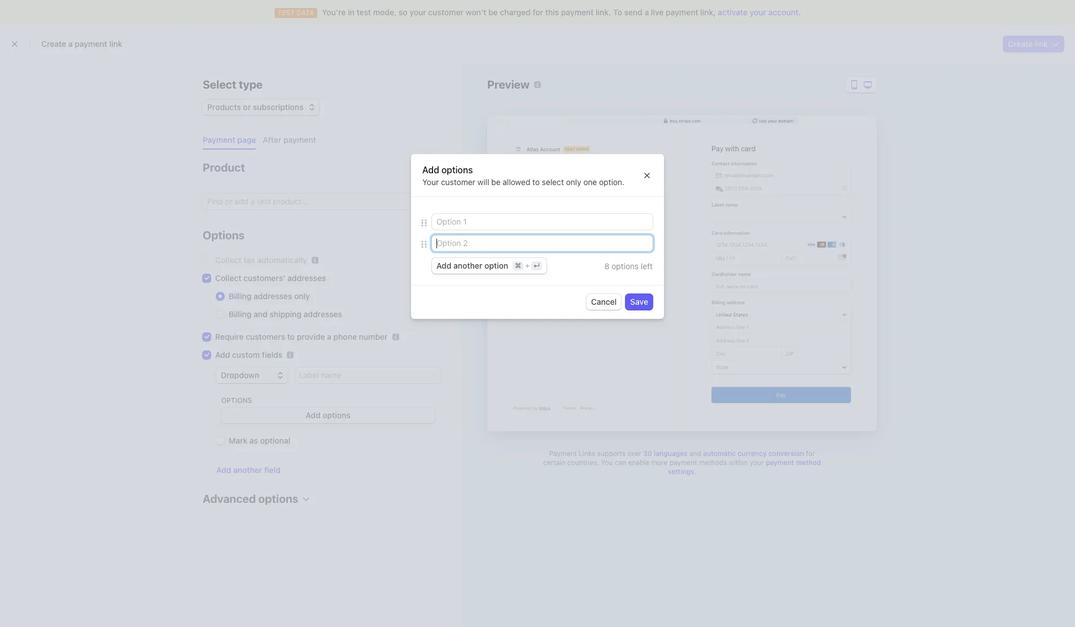 Task type: locate. For each thing, give the bounding box(es) containing it.
links
[[579, 450, 596, 458]]

and inside payment page tab panel
[[254, 310, 268, 319]]

enable
[[629, 459, 650, 467]]

you're in test mode, so your customer won't be charged for this payment link. to send a live payment link, activate your account .
[[322, 7, 802, 17]]

1 vertical spatial billing
[[229, 310, 252, 319]]

collect left customers'
[[215, 273, 242, 283]]

preview
[[488, 78, 530, 91]]

1 vertical spatial only
[[294, 292, 310, 301]]

a
[[645, 7, 649, 17], [68, 39, 73, 49], [327, 332, 332, 342]]

create
[[41, 39, 66, 49], [1009, 39, 1034, 49]]

payment inside payment page button
[[203, 135, 235, 145]]

or
[[243, 102, 251, 112]]

options inside add options your customer will be allowed to select only one option.
[[442, 165, 473, 175]]

1 horizontal spatial .
[[799, 7, 802, 17]]

1 vertical spatial a
[[68, 39, 73, 49]]

8 options left
[[605, 261, 653, 271]]

products
[[207, 102, 241, 112]]

activate your account link
[[718, 7, 799, 17]]

supports
[[598, 450, 626, 458]]

0 vertical spatial to
[[533, 177, 540, 187]]

buy.stripe.com
[[670, 118, 701, 123]]

.
[[799, 7, 802, 17], [695, 468, 697, 476]]

0 vertical spatial .
[[799, 7, 802, 17]]

1 horizontal spatial another
[[454, 261, 483, 271]]

collect left tax
[[215, 255, 242, 265]]

add another field button
[[216, 465, 281, 476]]

1 billing from the top
[[229, 292, 252, 301]]

and
[[254, 310, 268, 319], [690, 450, 702, 458]]

use your domain button
[[748, 118, 800, 124]]

more
[[652, 459, 668, 467]]

and up methods
[[690, 450, 702, 458]]

create inside "button"
[[1009, 39, 1034, 49]]

another left option
[[454, 261, 483, 271]]

create link
[[1009, 39, 1049, 49]]

create for create link
[[1009, 39, 1034, 49]]

0 vertical spatial only
[[566, 177, 582, 187]]

payment inside 'for certain countries. you can enable more payment methods within your'
[[670, 459, 698, 467]]

0 horizontal spatial for
[[533, 7, 544, 17]]

0 horizontal spatial a
[[68, 39, 73, 49]]

0 horizontal spatial create
[[41, 39, 66, 49]]

options inside the options add options
[[323, 411, 351, 420]]

add custom fields
[[215, 350, 283, 360]]

be inside add options your customer will be allowed to select only one option.
[[492, 177, 501, 187]]

to
[[533, 177, 540, 187], [287, 332, 295, 342]]

0 horizontal spatial link
[[109, 39, 122, 49]]

link inside create link "button"
[[1036, 39, 1049, 49]]

to left provide
[[287, 332, 295, 342]]

0 vertical spatial billing
[[229, 292, 252, 301]]

1 horizontal spatial create
[[1009, 39, 1034, 49]]

0 vertical spatial a
[[645, 7, 649, 17]]

for
[[533, 7, 544, 17], [807, 450, 816, 458]]

add inside add options your customer will be allowed to select only one option.
[[423, 165, 440, 175]]

your right use
[[768, 118, 778, 123]]

only left one
[[566, 177, 582, 187]]

to left select
[[533, 177, 540, 187]]

your down the automatic currency conversion link
[[750, 459, 764, 467]]

1 vertical spatial and
[[690, 450, 702, 458]]

2 link from the left
[[1036, 39, 1049, 49]]

tax
[[244, 255, 255, 265]]

languages
[[654, 450, 688, 458]]

automatically
[[257, 255, 307, 265]]

1 horizontal spatial a
[[327, 332, 332, 342]]

so
[[399, 7, 408, 17]]

1 vertical spatial collect
[[215, 273, 242, 283]]

options inside the options add options
[[222, 397, 252, 405]]

1 horizontal spatial only
[[566, 177, 582, 187]]

options up the mark
[[222, 397, 252, 405]]

1 vertical spatial be
[[492, 177, 501, 187]]

add inside add another option button
[[437, 261, 452, 271]]

0 horizontal spatial another
[[233, 466, 262, 475]]

use your domain
[[759, 118, 794, 123]]

1 collect from the top
[[215, 255, 242, 265]]

1 create from the left
[[41, 39, 66, 49]]

only
[[566, 177, 582, 187], [294, 292, 310, 301]]

another inside payment page tab panel
[[233, 466, 262, 475]]

customer left will
[[441, 177, 476, 187]]

your
[[423, 177, 439, 187]]

2 vertical spatial a
[[327, 332, 332, 342]]

0 vertical spatial customer
[[429, 7, 464, 17]]

0 horizontal spatial payment
[[203, 135, 235, 145]]

method
[[797, 459, 822, 467]]

as
[[250, 436, 258, 446]]

Option 2 text field
[[432, 236, 653, 251]]

0 vertical spatial options
[[203, 229, 245, 242]]

billing up require
[[229, 310, 252, 319]]

to
[[614, 7, 623, 17]]

customer
[[429, 7, 464, 17], [441, 177, 476, 187]]

0 vertical spatial for
[[533, 7, 544, 17]]

options for advanced options
[[259, 493, 299, 506]]

addresses down 'automatically'
[[288, 273, 326, 283]]

certain
[[544, 459, 566, 467]]

another
[[454, 261, 483, 271], [233, 466, 262, 475]]

for up method
[[807, 450, 816, 458]]

0 horizontal spatial to
[[287, 332, 295, 342]]

for left this
[[533, 7, 544, 17]]

2 create from the left
[[1009, 39, 1034, 49]]

this
[[546, 7, 559, 17]]

your right activate
[[750, 7, 767, 17]]

0 horizontal spatial and
[[254, 310, 268, 319]]

customer inside add options your customer will be allowed to select only one option.
[[441, 177, 476, 187]]

conversion
[[769, 450, 805, 458]]

1 vertical spatial for
[[807, 450, 816, 458]]

1 horizontal spatial payment
[[550, 450, 577, 458]]

2 collect from the top
[[215, 273, 242, 283]]

and down billing addresses only
[[254, 310, 268, 319]]

0 vertical spatial and
[[254, 310, 268, 319]]

options inside 'button'
[[259, 493, 299, 506]]

0 vertical spatial payment
[[203, 135, 235, 145]]

payment
[[562, 7, 594, 17], [666, 7, 699, 17], [75, 39, 107, 49], [284, 135, 316, 145], [670, 459, 698, 467], [766, 459, 795, 467]]

your
[[410, 7, 426, 17], [750, 7, 767, 17], [768, 118, 778, 123], [750, 459, 764, 467]]

number
[[359, 332, 388, 342]]

payment page tab panel
[[194, 150, 440, 523]]

2 billing from the top
[[229, 310, 252, 319]]

1 vertical spatial payment
[[550, 450, 577, 458]]

your right so on the left top of the page
[[410, 7, 426, 17]]

methods
[[700, 459, 727, 467]]

only up shipping
[[294, 292, 310, 301]]

payment
[[203, 135, 235, 145], [550, 450, 577, 458]]

add for add custom fields
[[215, 350, 230, 360]]

billing
[[229, 292, 252, 301], [229, 310, 252, 319]]

billing down customers'
[[229, 292, 252, 301]]

payment up certain
[[550, 450, 577, 458]]

link
[[109, 39, 122, 49], [1036, 39, 1049, 49]]

create a payment link
[[41, 39, 122, 49]]

1 horizontal spatial to
[[533, 177, 540, 187]]

billing for billing and shipping addresses
[[229, 310, 252, 319]]

advanced options
[[203, 493, 299, 506]]

1 vertical spatial customer
[[441, 177, 476, 187]]

add inside add another field button
[[216, 466, 231, 475]]

fields
[[262, 350, 283, 360]]

options for 8 options left
[[612, 261, 639, 271]]

use
[[759, 118, 767, 123]]

for inside 'for certain countries. you can enable more payment methods within your'
[[807, 450, 816, 458]]

option.
[[600, 177, 625, 187]]

another left the field at the bottom left of page
[[233, 466, 262, 475]]

page
[[238, 135, 256, 145]]

1 horizontal spatial for
[[807, 450, 816, 458]]

test
[[357, 7, 371, 17]]

be
[[489, 7, 498, 17], [492, 177, 501, 187]]

payment page
[[203, 135, 256, 145]]

create for create a payment link
[[41, 39, 66, 49]]

1 horizontal spatial link
[[1036, 39, 1049, 49]]

options
[[442, 165, 473, 175], [612, 261, 639, 271], [323, 411, 351, 420], [259, 493, 299, 506]]

cancel button
[[587, 294, 622, 310]]

options up tax
[[203, 229, 245, 242]]

0 horizontal spatial .
[[695, 468, 697, 476]]

1 vertical spatial another
[[233, 466, 262, 475]]

0 horizontal spatial only
[[294, 292, 310, 301]]

0 vertical spatial collect
[[215, 255, 242, 265]]

addresses
[[288, 273, 326, 283], [254, 292, 292, 301], [304, 310, 342, 319]]

customer left won't
[[429, 7, 464, 17]]

add
[[423, 165, 440, 175], [437, 261, 452, 271], [215, 350, 230, 360], [306, 411, 321, 420], [216, 466, 231, 475]]

add for add another option
[[437, 261, 452, 271]]

1 vertical spatial options
[[222, 397, 252, 405]]

send
[[625, 7, 643, 17]]

be right won't
[[489, 7, 498, 17]]

addresses down collect customers' addresses
[[254, 292, 292, 301]]

0 vertical spatial another
[[454, 261, 483, 271]]

add another option
[[437, 261, 509, 271]]

payment left page
[[203, 135, 235, 145]]

currency
[[738, 450, 767, 458]]

won't
[[466, 7, 487, 17]]

automatic
[[704, 450, 736, 458]]

mark
[[229, 436, 248, 446]]

be right will
[[492, 177, 501, 187]]

addresses up provide
[[304, 310, 342, 319]]

billing for billing addresses only
[[229, 292, 252, 301]]

8
[[605, 261, 610, 271]]

1 vertical spatial to
[[287, 332, 295, 342]]

for certain countries. you can enable more payment methods within your
[[544, 450, 816, 467]]

charged
[[500, 7, 531, 17]]

products or subscriptions
[[207, 102, 304, 112]]



Task type: describe. For each thing, give the bounding box(es) containing it.
a inside tab panel
[[327, 332, 332, 342]]

add for add another field
[[216, 466, 231, 475]]

to inside payment page tab panel
[[287, 332, 295, 342]]

automatic currency conversion link
[[704, 450, 805, 458]]

mode,
[[373, 7, 397, 17]]

select
[[542, 177, 564, 187]]

countries.
[[568, 459, 600, 467]]

shipping
[[270, 310, 302, 319]]

0 vertical spatial be
[[489, 7, 498, 17]]

after
[[263, 135, 282, 145]]

can
[[615, 459, 627, 467]]

create link button
[[1004, 36, 1065, 52]]

options for options
[[203, 229, 245, 242]]

only inside payment page tab panel
[[294, 292, 310, 301]]

within
[[729, 459, 748, 467]]

over
[[628, 450, 642, 458]]

add options button
[[222, 408, 435, 424]]

options for options add options
[[222, 397, 252, 405]]

your inside button
[[768, 118, 778, 123]]

payment for payment links supports over 30 languages and automatic currency conversion
[[550, 450, 577, 458]]

product
[[203, 161, 245, 174]]

1 horizontal spatial and
[[690, 450, 702, 458]]

30 languages link
[[644, 450, 688, 458]]

customers'
[[244, 273, 286, 283]]

subscriptions
[[253, 102, 304, 112]]

custom
[[232, 350, 260, 360]]

collect for collect tax automatically
[[215, 255, 242, 265]]

activate
[[718, 7, 748, 17]]

payment link settings tab list
[[198, 131, 440, 150]]

Option 1 text field
[[432, 214, 653, 230]]

billing addresses only
[[229, 292, 310, 301]]

cancel
[[591, 297, 617, 307]]

add options your customer will be allowed to select only one option.
[[423, 165, 625, 187]]

2 horizontal spatial a
[[645, 7, 649, 17]]

add another option button
[[432, 258, 547, 274]]

add for add options your customer will be allowed to select only one option.
[[423, 165, 440, 175]]

1 link from the left
[[109, 39, 122, 49]]

billing and shipping addresses
[[229, 310, 342, 319]]

require customers to provide a phone number
[[215, 332, 388, 342]]

live
[[651, 7, 664, 17]]

you
[[601, 459, 613, 467]]

mark as optional
[[229, 436, 291, 446]]

phone
[[334, 332, 357, 342]]

left
[[641, 261, 653, 271]]

customers
[[246, 332, 285, 342]]

payment method settings
[[668, 459, 822, 476]]

options add options
[[222, 397, 351, 420]]

to inside add options your customer will be allowed to select only one option.
[[533, 177, 540, 187]]

svg image
[[644, 172, 651, 179]]

collect for collect customers' addresses
[[215, 273, 242, 283]]

30
[[644, 450, 653, 458]]

options for add options your customer will be allowed to select only one option.
[[442, 165, 473, 175]]

another for option
[[454, 261, 483, 271]]

link,
[[701, 7, 716, 17]]

payment links supports over 30 languages and automatic currency conversion
[[550, 450, 805, 458]]

payment inside button
[[284, 135, 316, 145]]

domain
[[779, 118, 794, 123]]

save button
[[626, 294, 653, 310]]

payment method settings link
[[668, 459, 822, 476]]

your inside 'for certain countries. you can enable more payment methods within your'
[[750, 459, 764, 467]]

field
[[264, 466, 281, 475]]

2 vertical spatial addresses
[[304, 310, 342, 319]]

1 vertical spatial addresses
[[254, 292, 292, 301]]

save
[[631, 297, 649, 307]]

link.
[[596, 7, 612, 17]]

another for field
[[233, 466, 262, 475]]

require
[[215, 332, 244, 342]]

add inside the options add options
[[306, 411, 321, 420]]

payment inside payment method settings
[[766, 459, 795, 467]]

products or subscriptions button
[[203, 97, 320, 115]]

collect tax automatically
[[215, 255, 307, 265]]

option
[[485, 261, 509, 271]]

in
[[348, 7, 355, 17]]

advanced
[[203, 493, 256, 506]]

0 vertical spatial addresses
[[288, 273, 326, 283]]

select type
[[203, 78, 263, 91]]

you're
[[322, 7, 346, 17]]

optional
[[260, 436, 291, 446]]

collect customers' addresses
[[215, 273, 326, 283]]

after payment button
[[258, 131, 323, 150]]

will
[[478, 177, 490, 187]]

advanced options button
[[198, 485, 310, 507]]

provide
[[297, 332, 325, 342]]

add another field
[[216, 466, 281, 475]]

type
[[239, 78, 263, 91]]

select
[[203, 78, 236, 91]]

payment for payment page
[[203, 135, 235, 145]]

allowed
[[503, 177, 531, 187]]

payment page button
[[198, 131, 263, 150]]

only inside add options your customer will be allowed to select only one option.
[[566, 177, 582, 187]]

one
[[584, 177, 597, 187]]

after payment
[[263, 135, 316, 145]]

account
[[769, 7, 799, 17]]

settings
[[668, 468, 695, 476]]

1 vertical spatial .
[[695, 468, 697, 476]]



Task type: vqa. For each thing, say whether or not it's contained in the screenshot.
Balances
no



